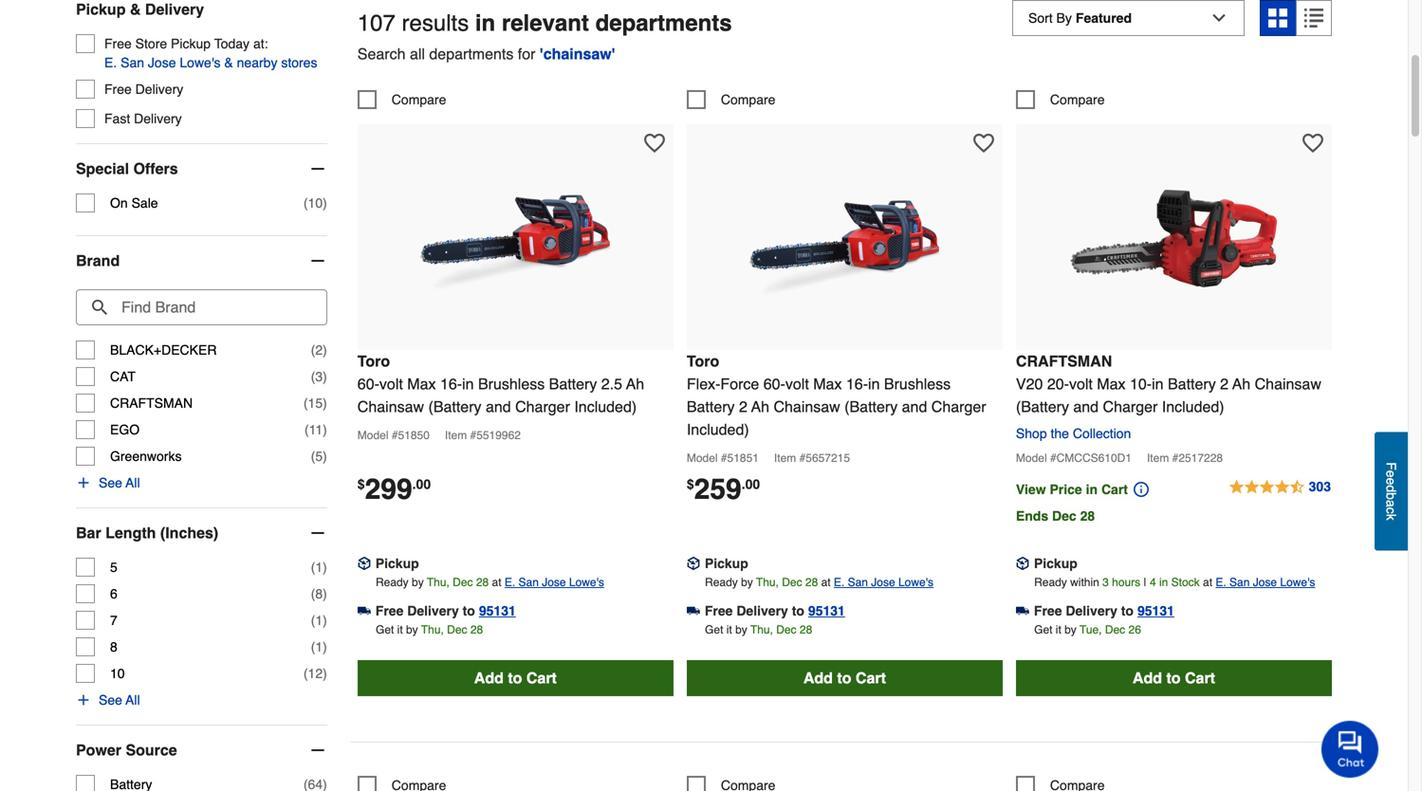 Task type: locate. For each thing, give the bounding box(es) containing it.
see right plus icon
[[99, 476, 122, 491]]

1 for 8
[[315, 640, 323, 655]]

3 add from the left
[[1133, 670, 1163, 687]]

compare inside the 5014792081 element
[[392, 92, 447, 107]]

2 minus image from the top
[[308, 524, 327, 543]]

compare
[[392, 92, 447, 107], [721, 92, 776, 107], [1051, 92, 1105, 107]]

minus image up the ( 10 )
[[308, 160, 327, 179]]

2 horizontal spatial truck filled image
[[1017, 605, 1030, 618]]

included) for 2
[[1163, 398, 1225, 416]]

2 (battery from the left
[[845, 398, 898, 416]]

2 max from the left
[[814, 375, 842, 393]]

hours
[[1113, 576, 1141, 589]]

minus image down ( 12 )
[[308, 741, 327, 760]]

toro right ( 2 ) in the left top of the page
[[358, 353, 390, 370]]

e up b
[[1384, 478, 1400, 485]]

plus image
[[76, 693, 91, 708]]

2 horizontal spatial ah
[[1233, 375, 1251, 393]]

2 horizontal spatial (battery
[[1017, 398, 1070, 416]]

8 up ( 12 )
[[315, 587, 323, 602]]

10 ) from the top
[[323, 640, 327, 655]]

ends dec 28 element
[[1017, 509, 1103, 524]]

2 horizontal spatial and
[[1074, 398, 1099, 416]]

battery for 2
[[1169, 375, 1217, 393]]

ah
[[627, 375, 645, 393], [1233, 375, 1251, 393], [752, 398, 770, 416]]

craftsman for craftsman v20 20-volt max 10-in battery 2 ah chainsaw (battery and charger included)
[[1017, 353, 1113, 370]]

get for first e. san jose lowe's button from right
[[1035, 624, 1053, 637]]

1 horizontal spatial free delivery to 95131
[[705, 604, 846, 619]]

) for black+decker
[[323, 343, 327, 358]]

.00 down '51850'
[[413, 477, 431, 492]]

1 horizontal spatial 3
[[1103, 576, 1109, 589]]

1 horizontal spatial charger
[[932, 398, 987, 416]]

see all button
[[76, 474, 140, 493], [76, 691, 140, 710]]

see all button up power
[[76, 691, 140, 710]]

see all right plus icon
[[99, 476, 140, 491]]

2 all from the top
[[126, 693, 140, 708]]

2 truck filled image from the left
[[687, 605, 700, 618]]

20-
[[1048, 375, 1070, 393]]

1 pickup image from the left
[[687, 557, 700, 571]]

26
[[1129, 624, 1142, 637]]

1 horizontal spatial heart outline image
[[974, 133, 995, 154]]

2 minus image from the top
[[308, 741, 327, 760]]

model up 259
[[687, 452, 718, 465]]

1 e from the top
[[1384, 470, 1400, 478]]

included) up model # 51851
[[687, 421, 750, 438]]

1 vertical spatial 2
[[1221, 375, 1229, 393]]

8 down 7
[[110, 640, 118, 655]]

departments down results
[[429, 45, 514, 63]]

all for 1st see all button from the top
[[126, 476, 140, 491]]

2 horizontal spatial 2
[[1221, 375, 1229, 393]]

1 add to cart from the left
[[474, 670, 557, 687]]

battery down flex-
[[687, 398, 735, 416]]

1 95131 from the left
[[479, 604, 516, 619]]

in inside toro flex-force 60-volt max 16-in brushless battery 2 ah chainsaw (battery and charger included)
[[869, 375, 880, 393]]

95131 for 1st e. san jose lowe's button from the left's 95131 button
[[479, 604, 516, 619]]

shop
[[1017, 426, 1048, 441]]

2 inside toro flex-force 60-volt max 16-in brushless battery 2 ah chainsaw (battery and charger included)
[[739, 398, 748, 416]]

2 horizontal spatial max
[[1098, 375, 1126, 393]]

ready right ( 8 )
[[376, 576, 409, 589]]

all right plus image
[[126, 693, 140, 708]]

model left '51850'
[[358, 429, 389, 442]]

see all button down greenworks
[[76, 474, 140, 493]]

toro flex-force 60-volt max 16-in brushless battery 2 ah chainsaw (battery and charger included)
[[687, 353, 987, 438]]

2 95131 from the left
[[809, 604, 846, 619]]

truck filled image for pickup image
[[358, 605, 371, 618]]

cart for 1st add to cart 'button' from left
[[527, 670, 557, 687]]

2 95131 button from the left
[[809, 602, 846, 621]]

2 vertical spatial 2
[[739, 398, 748, 416]]

battery left 2.5 in the top left of the page
[[549, 375, 597, 393]]

0 horizontal spatial volt
[[380, 375, 403, 393]]

2 horizontal spatial #
[[1051, 452, 1057, 465]]

1 down ( 8 )
[[315, 613, 323, 628]]

item up info image
[[1148, 452, 1170, 465]]

$ down model # 51850
[[358, 477, 365, 492]]

7 ) from the top
[[323, 560, 327, 575]]

0 horizontal spatial it
[[397, 624, 403, 637]]

pickup image down the ends
[[1017, 557, 1030, 571]]

0 horizontal spatial #
[[392, 429, 398, 442]]

1 horizontal spatial compare
[[721, 92, 776, 107]]

cmccs610d1
[[1057, 452, 1132, 465]]

1 minus image from the top
[[308, 160, 327, 179]]

60- inside toro flex-force 60-volt max 16-in brushless battery 2 ah chainsaw (battery and charger included)
[[764, 375, 786, 393]]

minus image for bar length (inches)
[[308, 524, 327, 543]]

2 horizontal spatial 95131
[[1138, 604, 1175, 619]]

e up d
[[1384, 470, 1400, 478]]

in inside toro 60-volt max 16-in brushless battery 2.5 ah chainsaw (battery and charger included)
[[462, 375, 474, 393]]

3 it from the left
[[1056, 624, 1062, 637]]

0 horizontal spatial included)
[[575, 398, 637, 416]]

pickup & delivery
[[76, 1, 204, 18]]

0 horizontal spatial 95131
[[479, 604, 516, 619]]

( for 6
[[311, 587, 315, 602]]

( 1 ) for 5
[[311, 560, 327, 575]]

included) down 2.5 in the top left of the page
[[575, 398, 637, 416]]

craftsman
[[1017, 353, 1113, 370], [110, 396, 193, 411]]

free for ready by thu, dec 28 at e. san jose lowe's pickup icon
[[705, 604, 733, 619]]

actual price $259.00 element
[[687, 473, 760, 506]]

item left #5519962
[[445, 429, 467, 442]]

( 10 )
[[304, 196, 327, 211]]

60- right force on the top right of page
[[764, 375, 786, 393]]

all down greenworks
[[126, 476, 140, 491]]

16- up #5657215
[[847, 375, 869, 393]]

3 and from the left
[[1074, 398, 1099, 416]]

1 vertical spatial 5
[[110, 560, 118, 575]]

craftsman inside the craftsman v20 20-volt max 10-in battery 2 ah chainsaw (battery and charger included)
[[1017, 353, 1113, 370]]

0 horizontal spatial add to cart
[[474, 670, 557, 687]]

0 vertical spatial see all button
[[76, 474, 140, 493]]

get for 1st e. san jose lowe's button from the left
[[376, 624, 394, 637]]

10-
[[1131, 375, 1152, 393]]

heart outline image
[[644, 133, 665, 154], [974, 133, 995, 154]]

1 1 from the top
[[315, 560, 323, 575]]

ah for 2.5
[[627, 375, 645, 393]]

brushless inside toro flex-force 60-volt max 16-in brushless battery 2 ah chainsaw (battery and charger included)
[[885, 375, 951, 393]]

0 horizontal spatial 3
[[315, 369, 323, 385]]

0 vertical spatial see
[[99, 476, 122, 491]]

0 horizontal spatial max
[[407, 375, 436, 393]]

1 95131 button from the left
[[479, 602, 516, 621]]

1 get from the left
[[376, 624, 394, 637]]

1 horizontal spatial add to cart button
[[687, 661, 1003, 697]]

9 ) from the top
[[323, 613, 327, 628]]

included) up #2517228
[[1163, 398, 1225, 416]]

3 volt from the left
[[1070, 375, 1093, 393]]

battery inside toro 60-volt max 16-in brushless battery 2.5 ah chainsaw (battery and charger included)
[[549, 375, 597, 393]]

lowe's inside button
[[180, 55, 221, 70]]

1 up 12
[[315, 640, 323, 655]]

$ 299 .00
[[358, 473, 431, 506]]

included)
[[575, 398, 637, 416], [1163, 398, 1225, 416], [687, 421, 750, 438]]

0 horizontal spatial brushless
[[478, 375, 545, 393]]

search
[[358, 45, 406, 63]]

5 down 11
[[315, 449, 323, 464]]

0 horizontal spatial &
[[130, 1, 141, 18]]

(inches)
[[160, 525, 219, 542]]

pickup right pickup image
[[376, 556, 419, 571]]

store
[[135, 36, 167, 51]]

2 vertical spatial 1
[[315, 640, 323, 655]]

1 horizontal spatial toro
[[687, 353, 720, 370]]

1 up ( 8 )
[[315, 560, 323, 575]]

2 ready by thu, dec 28 at e. san jose lowe's from the left
[[705, 576, 934, 589]]

add to cart
[[474, 670, 557, 687], [804, 670, 887, 687], [1133, 670, 1216, 687]]

( 1 ) down ( 8 )
[[311, 613, 327, 628]]

1 horizontal spatial it
[[727, 624, 733, 637]]

model down shop
[[1017, 452, 1048, 465]]

1 horizontal spatial model
[[687, 452, 718, 465]]

(battery inside the craftsman v20 20-volt max 10-in battery 2 ah chainsaw (battery and charger included)
[[1017, 398, 1070, 416]]

3 get from the left
[[1035, 624, 1053, 637]]

add for 2nd add to cart 'button' from the right
[[804, 670, 833, 687]]

2 and from the left
[[902, 398, 928, 416]]

0 horizontal spatial battery
[[549, 375, 597, 393]]

special offers
[[76, 160, 178, 178]]

1 all from the top
[[126, 476, 140, 491]]

item for (battery
[[445, 429, 467, 442]]

get it by thu, dec 28
[[376, 624, 483, 637], [705, 624, 813, 637]]

2 add to cart from the left
[[804, 670, 887, 687]]

0 horizontal spatial add
[[474, 670, 504, 687]]

(battery up item #5519962 on the left of the page
[[429, 398, 482, 416]]

3 1 from the top
[[315, 640, 323, 655]]

1 vertical spatial minus image
[[308, 524, 327, 543]]

and
[[486, 398, 511, 416], [902, 398, 928, 416], [1074, 398, 1099, 416]]

0 horizontal spatial departments
[[429, 45, 514, 63]]

truck filled image for pickup icon for ready within 3 hours | 4 in stock at e. san jose lowe's
[[1017, 605, 1030, 618]]

2 volt from the left
[[786, 375, 809, 393]]

10
[[308, 196, 323, 211], [110, 666, 125, 682]]

1 toro from the left
[[358, 353, 390, 370]]

pickup up within
[[1035, 556, 1078, 571]]

5 ) from the top
[[323, 422, 327, 438]]

( 1 ) up ( 8 )
[[311, 560, 327, 575]]

(battery up #5657215
[[845, 398, 898, 416]]

and for craftsman
[[1074, 398, 1099, 416]]

(battery for 60-
[[429, 398, 482, 416]]

0 vertical spatial all
[[126, 476, 140, 491]]

11 ) from the top
[[323, 666, 327, 682]]

1 volt from the left
[[380, 375, 403, 393]]

2 e from the top
[[1384, 478, 1400, 485]]

2 get it by thu, dec 28 from the left
[[705, 624, 813, 637]]

( 5 )
[[311, 449, 327, 464]]

2 horizontal spatial charger
[[1104, 398, 1158, 416]]

collection
[[1073, 426, 1132, 441]]

2 1 from the top
[[315, 613, 323, 628]]

san inside button
[[121, 55, 144, 70]]

pickup down the $ 259 .00
[[705, 556, 749, 571]]

95131
[[479, 604, 516, 619], [809, 604, 846, 619], [1138, 604, 1175, 619]]

results
[[402, 10, 469, 36]]

truck filled image for ready by thu, dec 28 at e. san jose lowe's pickup icon
[[687, 605, 700, 618]]

1 see all from the top
[[99, 476, 140, 491]]

3 add to cart button from the left
[[1017, 661, 1333, 697]]

1 horizontal spatial ready by thu, dec 28 at e. san jose lowe's
[[705, 576, 934, 589]]

2 see from the top
[[99, 693, 122, 708]]

( for 8
[[311, 640, 315, 655]]

e.
[[104, 55, 117, 70], [505, 576, 516, 589], [834, 576, 845, 589], [1216, 576, 1227, 589]]

$ for 259
[[687, 477, 695, 492]]

minus image for power source
[[308, 741, 327, 760]]

1 horizontal spatial pickup image
[[1017, 557, 1030, 571]]

all for second see all button from the top
[[126, 693, 140, 708]]

volt up model # 51850
[[380, 375, 403, 393]]

dec
[[1053, 509, 1077, 524], [453, 576, 473, 589], [782, 576, 803, 589], [447, 624, 467, 637], [777, 624, 797, 637], [1106, 624, 1126, 637]]

shop the collection
[[1017, 426, 1132, 441]]

for
[[518, 45, 536, 63]]

volt inside toro 60-volt max 16-in brushless battery 2.5 ah chainsaw (battery and charger included)
[[380, 375, 403, 393]]

and inside toro flex-force 60-volt max 16-in brushless battery 2 ah chainsaw (battery and charger included)
[[902, 398, 928, 416]]

fast
[[104, 111, 130, 126]]

1 horizontal spatial truck filled image
[[687, 605, 700, 618]]

& up store at the left top of the page
[[130, 1, 141, 18]]

.00 inside the $ 259 .00
[[742, 477, 760, 492]]

1 horizontal spatial $
[[687, 477, 695, 492]]

16- up item #5519962 on the left of the page
[[440, 375, 462, 393]]

compare for the 5014792081 element
[[392, 92, 447, 107]]

1 horizontal spatial departments
[[596, 10, 732, 36]]

1 ) from the top
[[323, 196, 327, 211]]

1 $ from the left
[[358, 477, 365, 492]]

compare inside 5001583789 element
[[1051, 92, 1105, 107]]

0 vertical spatial minus image
[[308, 160, 327, 179]]

by
[[412, 576, 424, 589], [741, 576, 753, 589], [406, 624, 418, 637], [736, 624, 748, 637], [1065, 624, 1077, 637]]

2 .00 from the left
[[742, 477, 760, 492]]

60-
[[358, 375, 380, 393], [764, 375, 786, 393]]

( for ego
[[305, 422, 309, 438]]

brushless inside toro 60-volt max 16-in brushless battery 2.5 ah chainsaw (battery and charger included)
[[478, 375, 545, 393]]

item #5657215 button
[[775, 449, 862, 472]]

item for ah
[[775, 452, 797, 465]]

1 add to cart button from the left
[[358, 661, 674, 697]]

toro inside toro flex-force 60-volt max 16-in brushless battery 2 ah chainsaw (battery and charger included)
[[687, 353, 720, 370]]

95131 button
[[479, 602, 516, 621], [809, 602, 846, 621], [1138, 602, 1175, 621]]

3 e. san jose lowe's button from the left
[[1216, 573, 1316, 592]]

2 ) from the top
[[323, 343, 327, 358]]

1 vertical spatial see
[[99, 693, 122, 708]]

max left the 10-
[[1098, 375, 1126, 393]]

2 pickup image from the left
[[1017, 557, 1030, 571]]

1 horizontal spatial (battery
[[845, 398, 898, 416]]

1 it from the left
[[397, 624, 403, 637]]

2 down force on the top right of page
[[739, 398, 748, 416]]

2 get from the left
[[705, 624, 724, 637]]

2 horizontal spatial 95131 button
[[1138, 602, 1175, 621]]

3 ) from the top
[[323, 369, 327, 385]]

1 and from the left
[[486, 398, 511, 416]]

included) inside toro 60-volt max 16-in brushless battery 2.5 ah chainsaw (battery and charger included)
[[575, 398, 637, 416]]

3 95131 button from the left
[[1138, 602, 1175, 621]]

get
[[376, 624, 394, 637], [705, 624, 724, 637], [1035, 624, 1053, 637]]

1 e. san jose lowe's button from the left
[[505, 573, 605, 592]]

3 truck filled image from the left
[[1017, 605, 1030, 618]]

max
[[407, 375, 436, 393], [814, 375, 842, 393], [1098, 375, 1126, 393]]

$ inside $ 299 .00
[[358, 477, 365, 492]]

chainsaw for 60-volt max 16-in brushless battery 2.5 ah chainsaw (battery and charger included)
[[358, 398, 424, 416]]

5014792081 element
[[358, 90, 447, 109]]

1 ( 1 ) from the top
[[311, 560, 327, 575]]

at for 1st e. san jose lowe's button from the left
[[492, 576, 502, 589]]

1 vertical spatial see all
[[99, 693, 140, 708]]

) for cat
[[323, 369, 327, 385]]

.00 for 299
[[413, 477, 431, 492]]

16- inside toro 60-volt max 16-in brushless battery 2.5 ah chainsaw (battery and charger included)
[[440, 375, 462, 393]]

3 ( 1 ) from the top
[[311, 640, 327, 655]]

1 horizontal spatial .00
[[742, 477, 760, 492]]

0 vertical spatial see all
[[99, 476, 140, 491]]

2 ready from the left
[[705, 576, 738, 589]]

ah right 2.5 in the top left of the page
[[627, 375, 645, 393]]

16-
[[440, 375, 462, 393], [847, 375, 869, 393]]

0 vertical spatial 1
[[315, 560, 323, 575]]

2 16- from the left
[[847, 375, 869, 393]]

1 horizontal spatial volt
[[786, 375, 809, 393]]

3 add to cart from the left
[[1133, 670, 1216, 687]]

1 horizontal spatial '
[[612, 45, 616, 63]]

ah up item #2517228 button
[[1233, 375, 1251, 393]]

free
[[104, 36, 132, 51], [104, 82, 132, 97], [376, 604, 404, 619], [705, 604, 733, 619], [1035, 604, 1063, 619]]

0 horizontal spatial ready by thu, dec 28 at e. san jose lowe's
[[376, 576, 605, 589]]

ready down the $ 259 .00
[[705, 576, 738, 589]]

3 charger from the left
[[1104, 398, 1158, 416]]

1 horizontal spatial 8
[[315, 587, 323, 602]]

2 it from the left
[[727, 624, 733, 637]]

# up the $ 259 .00
[[721, 452, 728, 465]]

0 horizontal spatial '
[[540, 45, 544, 63]]

)
[[323, 196, 327, 211], [323, 343, 327, 358], [323, 369, 327, 385], [323, 396, 327, 411], [323, 422, 327, 438], [323, 449, 327, 464], [323, 560, 327, 575], [323, 587, 327, 602], [323, 613, 327, 628], [323, 640, 327, 655], [323, 666, 327, 682]]

to
[[463, 604, 475, 619], [792, 604, 805, 619], [1122, 604, 1134, 619], [508, 670, 522, 687], [838, 670, 852, 687], [1167, 670, 1181, 687]]

compare inside 5014812385 element
[[721, 92, 776, 107]]

departments up the chainsaw
[[596, 10, 732, 36]]

1 vertical spatial departments
[[429, 45, 514, 63]]

craftsman up 20-
[[1017, 353, 1113, 370]]

5013717237 element
[[1017, 776, 1105, 792]]

8 ) from the top
[[323, 587, 327, 602]]

1 horizontal spatial #
[[721, 452, 728, 465]]

0 horizontal spatial 8
[[110, 640, 118, 655]]

item left #5657215
[[775, 452, 797, 465]]

chainsaw inside toro 60-volt max 16-in brushless battery 2.5 ah chainsaw (battery and charger included)
[[358, 398, 424, 416]]

2 up #2517228
[[1221, 375, 1229, 393]]

1 compare from the left
[[392, 92, 447, 107]]

1 .00 from the left
[[413, 477, 431, 492]]

2 horizontal spatial add to cart button
[[1017, 661, 1333, 697]]

0 horizontal spatial item
[[445, 429, 467, 442]]

pickup image
[[687, 557, 700, 571], [1017, 557, 1030, 571]]

0 horizontal spatial (battery
[[429, 398, 482, 416]]

ah inside toro 60-volt max 16-in brushless battery 2.5 ah chainsaw (battery and charger included)
[[627, 375, 645, 393]]

ready by thu, dec 28 at e. san jose lowe's for 2nd e. san jose lowe's button from left
[[705, 576, 934, 589]]

minus image for brand
[[308, 252, 327, 271]]

0 horizontal spatial e. san jose lowe's button
[[505, 573, 605, 592]]

1 horizontal spatial 60-
[[764, 375, 786, 393]]

1 horizontal spatial 95131
[[809, 604, 846, 619]]

battery for 2.5
[[549, 375, 597, 393]]

95131 for 2nd e. san jose lowe's button from left's 95131 button
[[809, 604, 846, 619]]

5 up 6
[[110, 560, 118, 575]]

charger
[[516, 398, 570, 416], [932, 398, 987, 416], [1104, 398, 1158, 416]]

minus image down the ( 10 )
[[308, 252, 327, 271]]

3 compare from the left
[[1051, 92, 1105, 107]]

# down the
[[1051, 452, 1057, 465]]

volt right force on the top right of page
[[786, 375, 809, 393]]

1 horizontal spatial 16-
[[847, 375, 869, 393]]

minus image
[[308, 160, 327, 179], [308, 741, 327, 760]]

heart outline image
[[1303, 133, 1324, 154]]

truck filled image
[[358, 605, 371, 618], [687, 605, 700, 618], [1017, 605, 1030, 618]]

1 horizontal spatial at
[[822, 576, 831, 589]]

Find Brand text field
[[76, 290, 327, 326]]

ready by thu, dec 28 at e. san jose lowe's
[[376, 576, 605, 589], [705, 576, 934, 589]]

cart
[[1102, 482, 1129, 497], [527, 670, 557, 687], [856, 670, 887, 687], [1186, 670, 1216, 687]]

2 compare from the left
[[721, 92, 776, 107]]

e. san jose lowe's button
[[505, 573, 605, 592], [834, 573, 934, 592], [1216, 573, 1316, 592]]

(battery for v20
[[1017, 398, 1070, 416]]

toro up flex-
[[687, 353, 720, 370]]

1 add from the left
[[474, 670, 504, 687]]

1 vertical spatial all
[[126, 693, 140, 708]]

thu,
[[427, 576, 450, 589], [757, 576, 779, 589], [421, 624, 444, 637], [751, 624, 774, 637]]

0 horizontal spatial at
[[492, 576, 502, 589]]

max up '51850'
[[407, 375, 436, 393]]

volt
[[380, 375, 403, 393], [786, 375, 809, 393], [1070, 375, 1093, 393]]

$ inside the $ 259 .00
[[687, 477, 695, 492]]

2 charger from the left
[[932, 398, 987, 416]]

.00
[[413, 477, 431, 492], [742, 477, 760, 492]]

item #5519962
[[445, 429, 521, 442]]

.00 inside $ 299 .00
[[413, 477, 431, 492]]

3 left hours
[[1103, 576, 1109, 589]]

free delivery to 95131
[[376, 604, 516, 619], [705, 604, 846, 619], [1035, 604, 1175, 619]]

2 toro from the left
[[687, 353, 720, 370]]

1 free delivery to 95131 from the left
[[376, 604, 516, 619]]

& down "today"
[[224, 55, 233, 70]]

1 truck filled image from the left
[[358, 605, 371, 618]]

1 see all button from the top
[[76, 474, 140, 493]]

1 ready by thu, dec 28 at e. san jose lowe's from the left
[[376, 576, 605, 589]]

minus image inside power source button
[[308, 741, 327, 760]]

4.5 stars image
[[1229, 476, 1333, 499]]

by for ready by thu, dec 28 at e. san jose lowe's pickup icon's truck filled icon
[[736, 624, 748, 637]]

chainsaw
[[544, 45, 612, 63]]

minus image inside special offers button
[[308, 160, 327, 179]]

2 60- from the left
[[764, 375, 786, 393]]

# up actual price $299.00 element
[[392, 429, 398, 442]]

all
[[126, 476, 140, 491], [126, 693, 140, 708]]

1 horizontal spatial &
[[224, 55, 233, 70]]

craftsman up ego on the left bottom of page
[[110, 396, 193, 411]]

1 ready from the left
[[376, 576, 409, 589]]

departments
[[596, 10, 732, 36], [429, 45, 514, 63]]

$ down model # 51851
[[687, 477, 695, 492]]

see all right plus image
[[99, 693, 140, 708]]

battery
[[549, 375, 597, 393], [1169, 375, 1217, 393], [687, 398, 735, 416]]

bar length (inches)
[[76, 525, 219, 542]]

2 add to cart button from the left
[[687, 661, 1003, 697]]

battery right the 10-
[[1169, 375, 1217, 393]]

1 horizontal spatial item
[[775, 452, 797, 465]]

included) inside the craftsman v20 20-volt max 10-in battery 2 ah chainsaw (battery and charger included)
[[1163, 398, 1225, 416]]

2 $ from the left
[[687, 477, 695, 492]]

2 horizontal spatial e. san jose lowe's button
[[1216, 573, 1316, 592]]

303
[[1310, 479, 1332, 494]]

1 get it by thu, dec 28 from the left
[[376, 624, 483, 637]]

free for pickup icon for ready within 3 hours | 4 in stock at e. san jose lowe's
[[1035, 604, 1063, 619]]

1 horizontal spatial battery
[[687, 398, 735, 416]]

1 16- from the left
[[440, 375, 462, 393]]

and inside the craftsman v20 20-volt max 10-in battery 2 ah chainsaw (battery and charger included)
[[1074, 398, 1099, 416]]

get it by tue, dec 26
[[1035, 624, 1142, 637]]

( 8 )
[[311, 587, 327, 602]]

cart for 2nd add to cart 'button' from the right
[[856, 670, 887, 687]]

#5657215
[[800, 452, 851, 465]]

95131 button for 1st e. san jose lowe's button from the left
[[479, 602, 516, 621]]

( for cat
[[311, 369, 315, 385]]

free for pickup image
[[376, 604, 404, 619]]

charger inside the craftsman v20 20-volt max 10-in battery 2 ah chainsaw (battery and charger included)
[[1104, 398, 1158, 416]]

2 free delivery to 95131 from the left
[[705, 604, 846, 619]]

get for 2nd e. san jose lowe's button from left
[[705, 624, 724, 637]]

it for pickup icon for ready within 3 hours | 4 in stock at e. san jose lowe's
[[1056, 624, 1062, 637]]

( 1 ) up 12
[[311, 640, 327, 655]]

2 at from the left
[[822, 576, 831, 589]]

max up #5657215
[[814, 375, 842, 393]]

1 charger from the left
[[516, 398, 570, 416]]

price
[[1050, 482, 1083, 497]]

and inside toro 60-volt max 16-in brushless battery 2.5 ah chainsaw (battery and charger included)
[[486, 398, 511, 416]]

minus image inside brand button
[[308, 252, 327, 271]]

&
[[130, 1, 141, 18], [224, 55, 233, 70]]

toro for toro flex-force 60-volt max 16-in brushless battery 2 ah chainsaw (battery and charger included)
[[687, 353, 720, 370]]

pickup up free delivery
[[76, 1, 126, 18]]

3 free delivery to 95131 from the left
[[1035, 604, 1175, 619]]

(
[[304, 196, 308, 211], [311, 343, 315, 358], [311, 369, 315, 385], [304, 396, 308, 411], [305, 422, 309, 438], [311, 449, 315, 464], [311, 560, 315, 575], [311, 587, 315, 602], [311, 613, 315, 628], [311, 640, 315, 655], [304, 666, 308, 682]]

(battery down v20
[[1017, 398, 1070, 416]]

2 up ( 3 )
[[315, 343, 323, 358]]

model for toro 60-volt max 16-in brushless battery 2.5 ah chainsaw (battery and charger included)
[[358, 429, 389, 442]]

3 down ( 2 ) in the left top of the page
[[315, 369, 323, 385]]

2 horizontal spatial chainsaw
[[1255, 375, 1322, 393]]

1 max from the left
[[407, 375, 436, 393]]

3 max from the left
[[1098, 375, 1126, 393]]

add to cart for 3rd add to cart 'button'
[[1133, 670, 1216, 687]]

60- inside toro 60-volt max 16-in brushless battery 2.5 ah chainsaw (battery and charger included)
[[358, 375, 380, 393]]

2 add from the left
[[804, 670, 833, 687]]

3 (battery from the left
[[1017, 398, 1070, 416]]

1 vertical spatial ( 1 )
[[311, 613, 327, 628]]

source
[[126, 742, 177, 759]]

minus image up ( 8 )
[[308, 524, 327, 543]]

ready left within
[[1035, 576, 1068, 589]]

toro inside toro 60-volt max 16-in brushless battery 2.5 ah chainsaw (battery and charger included)
[[358, 353, 390, 370]]

volt up shop the collection link
[[1070, 375, 1093, 393]]

'
[[540, 45, 544, 63], [612, 45, 616, 63]]

ah inside the craftsman v20 20-volt max 10-in battery 2 ah chainsaw (battery and charger included)
[[1233, 375, 1251, 393]]

1 horizontal spatial 5
[[315, 449, 323, 464]]

1 heart outline image from the left
[[644, 133, 665, 154]]

2 see all from the top
[[99, 693, 140, 708]]

2 vertical spatial ( 1 )
[[311, 640, 327, 655]]

relevant
[[502, 10, 589, 36]]

toro
[[358, 353, 390, 370], [687, 353, 720, 370]]

0 vertical spatial minus image
[[308, 252, 327, 271]]

see right plus image
[[99, 693, 122, 708]]

0 horizontal spatial ah
[[627, 375, 645, 393]]

ready
[[376, 576, 409, 589], [705, 576, 738, 589], [1035, 576, 1068, 589]]

1 brushless from the left
[[478, 375, 545, 393]]

e. san jose lowe's & nearby stores button
[[104, 53, 317, 72]]

0 horizontal spatial get
[[376, 624, 394, 637]]

3
[[315, 369, 323, 385], [1103, 576, 1109, 589]]

chainsaw inside the craftsman v20 20-volt max 10-in battery 2 ah chainsaw (battery and charger included)
[[1255, 375, 1322, 393]]

107 results in relevant departments search all departments for ' chainsaw '
[[358, 10, 732, 63]]

1 horizontal spatial craftsman
[[1017, 353, 1113, 370]]

1 at from the left
[[492, 576, 502, 589]]

ah down force on the top right of page
[[752, 398, 770, 416]]

1 minus image from the top
[[308, 252, 327, 271]]

max inside the craftsman v20 20-volt max 10-in battery 2 ah chainsaw (battery and charger included)
[[1098, 375, 1126, 393]]

2 horizontal spatial at
[[1204, 576, 1213, 589]]

( for 7
[[311, 613, 315, 628]]

it
[[397, 624, 403, 637], [727, 624, 733, 637], [1056, 624, 1062, 637]]

model # 51851
[[687, 452, 759, 465]]

2 horizontal spatial free delivery to 95131
[[1035, 604, 1175, 619]]

pickup image down 259
[[687, 557, 700, 571]]

at for 2nd e. san jose lowe's button from left
[[822, 576, 831, 589]]

craftsman v20 20-volt max 10-in battery 2 ah chainsaw (battery and charger included)
[[1017, 353, 1322, 416]]

(battery inside toro 60-volt max 16-in brushless battery 2.5 ah chainsaw (battery and charger included)
[[429, 398, 482, 416]]

minus image inside bar length (inches) button
[[308, 524, 327, 543]]

2 horizontal spatial battery
[[1169, 375, 1217, 393]]

0 horizontal spatial $
[[358, 477, 365, 492]]

battery inside the craftsman v20 20-volt max 10-in battery 2 ah chainsaw (battery and charger included)
[[1169, 375, 1217, 393]]

60- right ( 3 )
[[358, 375, 380, 393]]

1 horizontal spatial e. san jose lowe's button
[[834, 573, 934, 592]]

compare for 5001583789 element
[[1051, 92, 1105, 107]]

1 (battery from the left
[[429, 398, 482, 416]]

1 horizontal spatial and
[[902, 398, 928, 416]]

0 horizontal spatial toro
[[358, 353, 390, 370]]

299
[[365, 473, 413, 506]]

minus image
[[308, 252, 327, 271], [308, 524, 327, 543]]

1 vertical spatial &
[[224, 55, 233, 70]]

1 see from the top
[[99, 476, 122, 491]]

2 e. san jose lowe's button from the left
[[834, 573, 934, 592]]

charger inside toro 60-volt max 16-in brushless battery 2.5 ah chainsaw (battery and charger included)
[[516, 398, 570, 416]]

.00 down 51851 on the bottom of page
[[742, 477, 760, 492]]

2 horizontal spatial volt
[[1070, 375, 1093, 393]]

k
[[1384, 514, 1400, 521]]

4 ) from the top
[[323, 396, 327, 411]]

) for 8
[[323, 640, 327, 655]]

1 horizontal spatial ah
[[752, 398, 770, 416]]

included) inside toro flex-force 60-volt max 16-in brushless battery 2 ah chainsaw (battery and charger included)
[[687, 421, 750, 438]]

5014812385 element
[[687, 90, 776, 109]]

6 ) from the top
[[323, 449, 327, 464]]

0 horizontal spatial 60-
[[358, 375, 380, 393]]

free delivery to 95131 for 1st e. san jose lowe's button from the left's 95131 button
[[376, 604, 516, 619]]

0 horizontal spatial compare
[[392, 92, 447, 107]]

0 horizontal spatial 2
[[315, 343, 323, 358]]

list view image
[[1305, 9, 1324, 28]]

0 horizontal spatial chainsaw
[[358, 398, 424, 416]]

f e e d b a c k
[[1384, 462, 1400, 521]]

#
[[392, 429, 398, 442], [721, 452, 728, 465], [1051, 452, 1057, 465]]

brushless
[[478, 375, 545, 393], [885, 375, 951, 393]]



Task type: vqa. For each thing, say whether or not it's contained in the screenshot.
"3" to the right
yes



Task type: describe. For each thing, give the bounding box(es) containing it.
1 for 7
[[315, 613, 323, 628]]

d
[[1384, 485, 1400, 493]]

see all for 1st see all button from the top
[[99, 476, 140, 491]]

( 1 ) for 7
[[311, 613, 327, 628]]

) for 6
[[323, 587, 327, 602]]

95131 for 95131 button associated with first e. san jose lowe's button from right
[[1138, 604, 1175, 619]]

pickup up e. san jose lowe's & nearby stores button
[[171, 36, 211, 51]]

95131 button for first e. san jose lowe's button from right
[[1138, 602, 1175, 621]]

0 vertical spatial &
[[130, 1, 141, 18]]

view price in cart element
[[1017, 476, 1151, 504]]

cart for 3rd add to cart 'button'
[[1186, 670, 1216, 687]]

95131 button for 2nd e. san jose lowe's button from left
[[809, 602, 846, 621]]

107
[[358, 10, 396, 36]]

minus image for special offers
[[308, 160, 327, 179]]

ego
[[110, 422, 140, 438]]

free delivery to 95131 for 95131 button associated with first e. san jose lowe's button from right
[[1035, 604, 1175, 619]]

( for greenworks
[[311, 449, 315, 464]]

it for ready by thu, dec 28 at e. san jose lowe's pickup icon
[[727, 624, 733, 637]]

c
[[1384, 507, 1400, 514]]

at:
[[253, 36, 268, 51]]

add to cart for 2nd add to cart 'button' from the right
[[804, 670, 887, 687]]

ready for pickup image
[[376, 576, 409, 589]]

item #5519962 button
[[445, 426, 532, 449]]

all
[[410, 45, 425, 63]]

) for ego
[[323, 422, 327, 438]]

1003130714 element
[[687, 776, 776, 792]]

( 15 )
[[304, 396, 327, 411]]

item #2517228 button
[[1148, 449, 1235, 472]]

( for craftsman
[[304, 396, 308, 411]]

add for 3rd add to cart 'button'
[[1133, 670, 1163, 687]]

item #5657215
[[775, 452, 851, 465]]

view
[[1017, 482, 1047, 497]]

pickup for 1st e. san jose lowe's button from the left
[[376, 556, 419, 571]]

) for on sale
[[323, 196, 327, 211]]

today
[[214, 36, 250, 51]]

see all for second see all button from the top
[[99, 693, 140, 708]]

12
[[308, 666, 323, 682]]

volt inside toro flex-force 60-volt max 16-in brushless battery 2 ah chainsaw (battery and charger included)
[[786, 375, 809, 393]]

2 ' from the left
[[612, 45, 616, 63]]

charger for v20 20-volt max 10-in battery 2 ah chainsaw (battery and charger included)
[[1104, 398, 1158, 416]]

5001583789 element
[[1017, 90, 1105, 109]]

see for plus image
[[99, 693, 122, 708]]

nearby
[[237, 55, 278, 70]]

1 for 5
[[315, 560, 323, 575]]

f e e d b a c k button
[[1375, 432, 1409, 551]]

in inside the craftsman v20 20-volt max 10-in battery 2 ah chainsaw (battery and charger included)
[[1152, 375, 1164, 393]]

( 11 )
[[305, 422, 327, 438]]

cat
[[110, 369, 136, 385]]

get it by thu, dec 28 for 2nd e. san jose lowe's button from left's 95131 button
[[705, 624, 813, 637]]

cart inside view price in cart element
[[1102, 482, 1129, 497]]

plus image
[[76, 476, 91, 491]]

ready for pickup icon for ready within 3 hours | 4 in stock at e. san jose lowe's
[[1035, 576, 1068, 589]]

b
[[1384, 493, 1400, 500]]

0 vertical spatial 2
[[315, 343, 323, 358]]

free store pickup today at:
[[104, 36, 268, 51]]

toro for toro 60-volt max 16-in brushless battery 2.5 ah chainsaw (battery and charger included)
[[358, 353, 390, 370]]

chainsaw inside toro flex-force 60-volt max 16-in brushless battery 2 ah chainsaw (battery and charger included)
[[774, 398, 841, 416]]

the
[[1051, 426, 1070, 441]]

ah for 2
[[1233, 375, 1251, 393]]

length
[[105, 525, 156, 542]]

( for on sale
[[304, 196, 308, 211]]

within
[[1071, 576, 1100, 589]]

pickup image for ready by thu, dec 28 at e. san jose lowe's
[[687, 557, 700, 571]]

pickup image for ready within 3 hours | 4 in stock at e. san jose lowe's
[[1017, 557, 1030, 571]]

shop the collection link
[[1017, 426, 1139, 441]]

e. san jose lowe's & nearby stores
[[104, 55, 317, 70]]

$ for 299
[[358, 477, 365, 492]]

on sale
[[110, 196, 158, 211]]

item #2517228
[[1148, 452, 1224, 465]]

#5519962
[[470, 429, 521, 442]]

special
[[76, 160, 129, 178]]

4
[[1150, 576, 1157, 589]]

by for pickup icon for ready within 3 hours | 4 in stock at e. san jose lowe's truck filled icon
[[1065, 624, 1077, 637]]

( 3 )
[[311, 369, 327, 385]]

tue,
[[1080, 624, 1103, 637]]

battery inside toro flex-force 60-volt max 16-in brushless battery 2 ah chainsaw (battery and charger included)
[[687, 398, 735, 416]]

# for chainsaw
[[392, 429, 398, 442]]

pickup for first e. san jose lowe's button from right
[[1035, 556, 1078, 571]]

# for 2
[[721, 452, 728, 465]]

2 inside the craftsman v20 20-volt max 10-in battery 2 ah chainsaw (battery and charger included)
[[1221, 375, 1229, 393]]

0 vertical spatial 10
[[308, 196, 323, 211]]

( 1 ) for 8
[[311, 640, 327, 655]]

7
[[110, 613, 118, 628]]

1001459454 element
[[358, 776, 447, 792]]

info image
[[1134, 482, 1149, 497]]

stock
[[1172, 576, 1200, 589]]

model for toro flex-force 60-volt max 16-in brushless battery 2 ah chainsaw (battery and charger included)
[[687, 452, 718, 465]]

& inside e. san jose lowe's & nearby stores button
[[224, 55, 233, 70]]

ends
[[1017, 509, 1049, 524]]

) for 10
[[323, 666, 327, 682]]

see for plus icon
[[99, 476, 122, 491]]

in inside 107 results in relevant departments search all departments for ' chainsaw '
[[475, 10, 496, 36]]

brand
[[76, 252, 120, 270]]

power source button
[[76, 726, 327, 776]]

51850
[[398, 429, 430, 442]]

#2517228
[[1173, 452, 1224, 465]]

a
[[1384, 500, 1400, 507]]

0 horizontal spatial 5
[[110, 560, 118, 575]]

black+decker
[[110, 343, 217, 358]]

) for 7
[[323, 613, 327, 628]]

) for greenworks
[[323, 449, 327, 464]]

grid view image
[[1269, 9, 1288, 28]]

stores
[[281, 55, 317, 70]]

e. inside button
[[104, 55, 117, 70]]

free delivery
[[104, 82, 183, 97]]

11
[[309, 422, 323, 438]]

f
[[1384, 462, 1400, 470]]

16- inside toro flex-force 60-volt max 16-in brushless battery 2 ah chainsaw (battery and charger included)
[[847, 375, 869, 393]]

259
[[695, 473, 742, 506]]

get it by thu, dec 28 for 1st e. san jose lowe's button from the left's 95131 button
[[376, 624, 483, 637]]

charger for 60-volt max 16-in brushless battery 2.5 ah chainsaw (battery and charger included)
[[516, 398, 570, 416]]

v20
[[1017, 375, 1044, 393]]

2 horizontal spatial model
[[1017, 452, 1048, 465]]

included) for 2.5
[[575, 398, 637, 416]]

greenworks
[[110, 449, 182, 464]]

ah inside toro flex-force 60-volt max 16-in brushless battery 2 ah chainsaw (battery and charger included)
[[752, 398, 770, 416]]

|
[[1144, 576, 1147, 589]]

max inside toro 60-volt max 16-in brushless battery 2.5 ah chainsaw (battery and charger included)
[[407, 375, 436, 393]]

on
[[110, 196, 128, 211]]

0 vertical spatial 5
[[315, 449, 323, 464]]

ready within 3 hours | 4 in stock at e. san jose lowe's
[[1035, 576, 1316, 589]]

power source
[[76, 742, 177, 759]]

303 button
[[1229, 476, 1333, 499]]

chainsaw for v20 20-volt max 10-in battery 2 ah chainsaw (battery and charger included)
[[1255, 375, 1322, 393]]

( 2 )
[[311, 343, 327, 358]]

model # cmccs610d1
[[1017, 452, 1132, 465]]

pickup image
[[358, 557, 371, 571]]

compare for 5014812385 element
[[721, 92, 776, 107]]

sale
[[132, 196, 158, 211]]

2 horizontal spatial item
[[1148, 452, 1170, 465]]

( 12 )
[[304, 666, 327, 682]]

1 vertical spatial 3
[[1103, 576, 1109, 589]]

volt inside the craftsman v20 20-volt max 10-in battery 2 ah chainsaw (battery and charger included)
[[1070, 375, 1093, 393]]

0 vertical spatial departments
[[596, 10, 732, 36]]

power
[[76, 742, 122, 759]]

ready for ready by thu, dec 28 at e. san jose lowe's pickup icon
[[705, 576, 738, 589]]

chat invite button image
[[1322, 720, 1380, 778]]

2 heart outline image from the left
[[974, 133, 995, 154]]

2 see all button from the top
[[76, 691, 140, 710]]

max inside toro flex-force 60-volt max 16-in brushless battery 2 ah chainsaw (battery and charger included)
[[814, 375, 842, 393]]

0 vertical spatial 8
[[315, 587, 323, 602]]

craftsman for craftsman
[[110, 396, 193, 411]]

3 at from the left
[[1204, 576, 1213, 589]]

add for 1st add to cart 'button' from left
[[474, 670, 504, 687]]

ready by thu, dec 28 at e. san jose lowe's for 1st e. san jose lowe's button from the left
[[376, 576, 605, 589]]

by for truck filled icon for pickup image
[[406, 624, 418, 637]]

1 ' from the left
[[540, 45, 544, 63]]

charger inside toro flex-force 60-volt max 16-in brushless battery 2 ah chainsaw (battery and charger included)
[[932, 398, 987, 416]]

force
[[721, 375, 760, 393]]

and for toro
[[486, 398, 511, 416]]

( for 5
[[311, 560, 315, 575]]

offers
[[133, 160, 178, 178]]

add to cart for 1st add to cart 'button' from left
[[474, 670, 557, 687]]

model # 51850
[[358, 429, 430, 442]]

special offers button
[[76, 144, 327, 194]]

toro 60-volt max 16-in brushless battery 2.5 ah chainsaw (battery and charger included)
[[358, 353, 645, 416]]

(battery inside toro flex-force 60-volt max 16-in brushless battery 2 ah chainsaw (battery and charger included)
[[845, 398, 898, 416]]

bar
[[76, 525, 101, 542]]

$ 259 .00
[[687, 473, 760, 506]]

0 horizontal spatial 10
[[110, 666, 125, 682]]

2.5
[[602, 375, 623, 393]]

free delivery to 95131 for 2nd e. san jose lowe's button from left's 95131 button
[[705, 604, 846, 619]]

pickup for 2nd e. san jose lowe's button from left
[[705, 556, 749, 571]]

6
[[110, 587, 118, 602]]

) for 5
[[323, 560, 327, 575]]

brand button
[[76, 236, 327, 286]]

actual price $299.00 element
[[358, 473, 431, 506]]

jose inside button
[[148, 55, 176, 70]]

) for craftsman
[[323, 396, 327, 411]]

ends dec 28
[[1017, 509, 1096, 524]]

.00 for 259
[[742, 477, 760, 492]]



